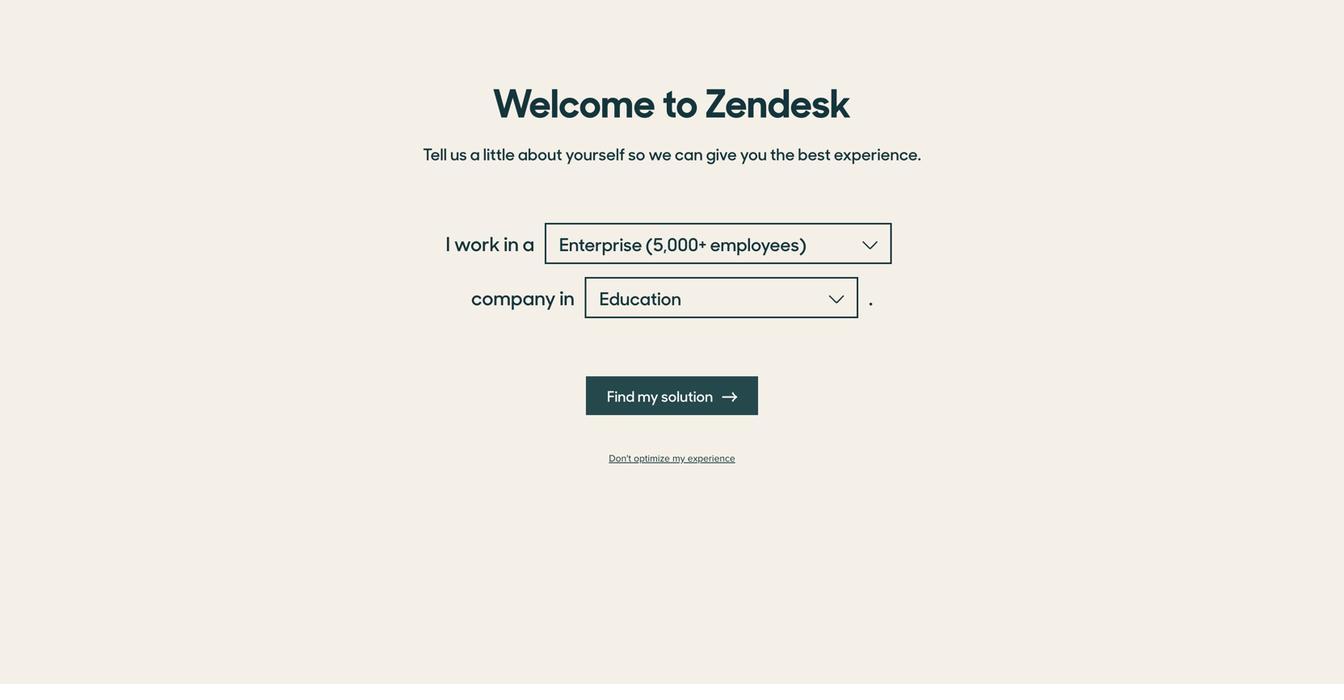 Task type: vqa. For each thing, say whether or not it's contained in the screenshot.
'©Zendesk 2023' on the bottom of page
no



Task type: describe. For each thing, give the bounding box(es) containing it.
we
[[649, 142, 672, 165]]

my inside "button"
[[638, 386, 659, 406]]

welcome to zendesk
[[493, 72, 851, 129]]

best
[[798, 142, 831, 165]]

solution
[[661, 386, 713, 406]]

us
[[450, 142, 467, 165]]

give
[[706, 142, 737, 165]]

company
[[471, 283, 556, 311]]

so
[[628, 142, 645, 165]]

i
[[446, 229, 450, 257]]

find     my solution button
[[586, 377, 758, 416]]

can
[[675, 142, 703, 165]]

zendesk
[[705, 72, 851, 129]]

1 horizontal spatial in
[[560, 283, 575, 311]]

yourself
[[566, 142, 625, 165]]

about
[[518, 142, 562, 165]]

0 horizontal spatial in
[[504, 229, 519, 257]]

the
[[770, 142, 795, 165]]

0 horizontal spatial a
[[470, 142, 480, 165]]

company in
[[471, 283, 575, 311]]

you
[[740, 142, 767, 165]]

1 vertical spatial my
[[673, 453, 685, 465]]



Task type: locate. For each thing, give the bounding box(es) containing it.
a right us
[[470, 142, 480, 165]]

1 horizontal spatial a
[[523, 229, 535, 257]]

arrow right image
[[723, 390, 737, 405]]

1 vertical spatial a
[[523, 229, 535, 257]]

.
[[869, 283, 873, 311]]

work
[[454, 229, 500, 257]]

don't optimize my experience link
[[414, 453, 931, 465]]

1 vertical spatial in
[[560, 283, 575, 311]]

my
[[638, 386, 659, 406], [673, 453, 685, 465]]

experience.
[[834, 142, 921, 165]]

0 vertical spatial my
[[638, 386, 659, 406]]

find     my solution
[[607, 386, 716, 406]]

find
[[607, 386, 635, 406]]

in right the work
[[504, 229, 519, 257]]

in
[[504, 229, 519, 257], [560, 283, 575, 311]]

i work in a
[[446, 229, 535, 257]]

0 vertical spatial in
[[504, 229, 519, 257]]

optimize
[[634, 453, 670, 465]]

welcome
[[493, 72, 655, 129]]

a
[[470, 142, 480, 165], [523, 229, 535, 257]]

little
[[483, 142, 515, 165]]

experience
[[688, 453, 735, 465]]

0 horizontal spatial my
[[638, 386, 659, 406]]

a right the work
[[523, 229, 535, 257]]

don't
[[609, 453, 631, 465]]

tell
[[423, 142, 447, 165]]

1 horizontal spatial my
[[673, 453, 685, 465]]

to
[[663, 72, 698, 129]]

my right find
[[638, 386, 659, 406]]

don't optimize my experience
[[609, 453, 735, 465]]

my right optimize
[[673, 453, 685, 465]]

0 vertical spatial a
[[470, 142, 480, 165]]

tell us a little about yourself so we can give you the best experience.
[[423, 142, 921, 165]]

in right company
[[560, 283, 575, 311]]



